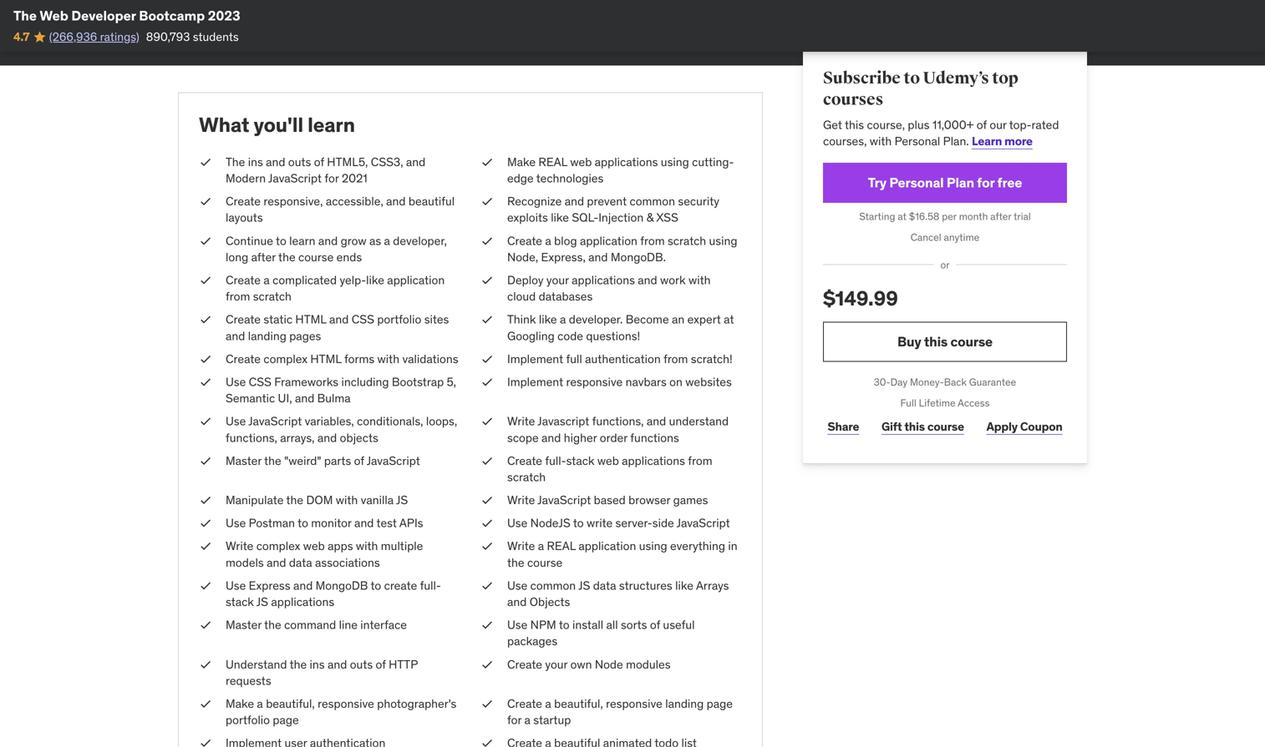 Task type: locate. For each thing, give the bounding box(es) containing it.
1 horizontal spatial after
[[990, 210, 1012, 223]]

line
[[339, 618, 358, 633]]

technologies
[[536, 171, 604, 186]]

write inside write javascript functions, and understand scope and higher order functions
[[507, 414, 535, 429]]

with up associations
[[356, 539, 378, 554]]

complex for create
[[264, 352, 308, 367]]

1 vertical spatial ins
[[310, 658, 325, 673]]

create left static
[[226, 312, 261, 327]]

use for use postman to monitor and test apis
[[226, 516, 246, 531]]

use for use express and mongodb to create full- stack js applications
[[226, 579, 246, 594]]

portfolio down requests
[[226, 713, 270, 728]]

make for make a beautiful, responsive photographer's portfolio page
[[226, 697, 254, 712]]

javascript down ui,
[[248, 414, 302, 429]]

understand
[[226, 658, 287, 673]]

think like a developer.  become an expert at googling code questions!
[[507, 312, 734, 344]]

make real web applications using cutting- edge technologies
[[507, 155, 734, 186]]

starting at $16.58 per month after trial cancel anytime
[[859, 210, 1031, 244]]

course up complicated
[[298, 250, 334, 265]]

the up modern
[[226, 155, 245, 170]]

javascript
[[538, 414, 589, 429]]

create for create a beautiful, responsive landing page for a startup
[[507, 697, 542, 712]]

2 implement from the top
[[507, 375, 563, 390]]

xsmall image for use nodejs to write server-side javascript
[[481, 516, 494, 532]]

of inside the ins and outs of html5, css3, and modern javascript for 2021
[[314, 155, 324, 170]]

implement for implement responsive navbars on websites
[[507, 375, 563, 390]]

edge
[[507, 171, 534, 186]]

1 horizontal spatial data
[[593, 579, 616, 594]]

use inside "use common js data structures like arrays and objects"
[[507, 579, 528, 594]]

semantic
[[226, 391, 275, 406]]

stack down express
[[226, 595, 254, 610]]

landing inside create a beautiful, responsive landing page for a startup
[[665, 697, 704, 712]]

xsmall image for write javascript functions, and understand scope and higher order functions
[[481, 414, 494, 430]]

using inside make real web applications using cutting- edge technologies
[[661, 155, 689, 170]]

application down write
[[579, 539, 636, 554]]

trial
[[1014, 210, 1031, 223]]

1 vertical spatial master
[[226, 618, 262, 633]]

2 beautiful, from the left
[[554, 697, 603, 712]]

scratch inside create a blog application from scratch using node, express, and mongodb.
[[668, 233, 706, 248]]

1 vertical spatial scratch
[[253, 289, 292, 304]]

from down understand
[[688, 454, 713, 469]]

1 horizontal spatial at
[[898, 210, 907, 223]]

0 vertical spatial portfolio
[[377, 312, 421, 327]]

top
[[992, 68, 1018, 88]]

from inside create a blog application from scratch using node, express, and mongodb.
[[640, 233, 665, 248]]

write down nodejs
[[507, 539, 535, 554]]

use inside the use javascript variables, conditionals, loops, functions, arrays, and objects
[[226, 414, 246, 429]]

use inside "use css frameworks including bootstrap 5, semantic ui, and bulma"
[[226, 375, 246, 390]]

0 horizontal spatial after
[[251, 250, 276, 265]]

0 vertical spatial the
[[13, 7, 37, 24]]

html for and
[[295, 312, 326, 327]]

portfolio
[[377, 312, 421, 327], [226, 713, 270, 728]]

css inside "use css frameworks including bootstrap 5, semantic ui, and bulma"
[[249, 375, 272, 390]]

the for master the command line interface
[[264, 618, 281, 633]]

0 vertical spatial js
[[396, 493, 408, 508]]

11/2023
[[270, 16, 312, 31]]

0 horizontal spatial beautiful,
[[266, 697, 315, 712]]

stack
[[566, 454, 595, 469], [226, 595, 254, 610]]

html up frameworks
[[310, 352, 341, 367]]

requests
[[226, 674, 271, 689]]

a right as
[[384, 233, 390, 248]]

javascript inside the use javascript variables, conditionals, loops, functions, arrays, and objects
[[248, 414, 302, 429]]

to left "udemy's"
[[904, 68, 920, 88]]

"weird"
[[284, 454, 321, 469]]

javascript up 'responsive,'
[[268, 171, 322, 186]]

responsive down the modules
[[606, 697, 663, 712]]

1 horizontal spatial web
[[570, 155, 592, 170]]

create for create a complicated yelp-like application from scratch
[[226, 273, 261, 288]]

0 horizontal spatial outs
[[288, 155, 311, 170]]

0 vertical spatial outs
[[288, 155, 311, 170]]

web inside make real web applications using cutting- edge technologies
[[570, 155, 592, 170]]

from up mongodb.
[[640, 233, 665, 248]]

1 vertical spatial application
[[387, 273, 445, 288]]

xsmall image for use postman to monitor and test apis
[[199, 516, 212, 532]]

expert
[[687, 312, 721, 327]]

write up nodejs
[[507, 493, 535, 508]]

using left the cutting-
[[661, 155, 689, 170]]

use inside use npm to install all sorts of useful packages
[[507, 618, 528, 633]]

using down side
[[639, 539, 667, 554]]

1 horizontal spatial portfolio
[[377, 312, 421, 327]]

1 horizontal spatial stack
[[566, 454, 595, 469]]

scope
[[507, 431, 539, 446]]

with right work
[[689, 273, 711, 288]]

the up complicated
[[278, 250, 296, 265]]

1 vertical spatial the
[[226, 155, 245, 170]]

beautiful, down the understand the ins and outs of http requests
[[266, 697, 315, 712]]

1 vertical spatial html
[[310, 352, 341, 367]]

0 vertical spatial application
[[580, 233, 638, 248]]

functions, down semantic
[[226, 431, 277, 446]]

2 vertical spatial web
[[303, 539, 325, 554]]

master up the "understand"
[[226, 618, 262, 633]]

0 vertical spatial full-
[[545, 454, 566, 469]]

complex inside write complex web apps with multiple models and data associations
[[256, 539, 300, 554]]

xsmall image for implement responsive navbars on websites
[[481, 374, 494, 391]]

from down long
[[226, 289, 250, 304]]

xsmall image for master the "weird" parts of javascript
[[199, 453, 212, 470]]

the for manipulate the dom with vanilla js
[[286, 493, 303, 508]]

and inside create responsive, accessible, and beautiful layouts
[[386, 194, 406, 209]]

0 vertical spatial implement
[[507, 352, 563, 367]]

course up back
[[951, 333, 993, 351]]

1 vertical spatial outs
[[350, 658, 373, 673]]

beautiful, up startup
[[554, 697, 603, 712]]

outs inside the understand the ins and outs of http requests
[[350, 658, 373, 673]]

and inside recognize and prevent common security exploits like sql-injection & xss
[[565, 194, 584, 209]]

1 horizontal spatial landing
[[665, 697, 704, 712]]

bulma
[[317, 391, 351, 406]]

make inside make real web applications using cutting- edge technologies
[[507, 155, 536, 170]]

subscribe to udemy's top courses
[[823, 68, 1018, 110]]

personal up $16.58
[[889, 174, 944, 191]]

the left command
[[264, 618, 281, 633]]

1 horizontal spatial for
[[507, 713, 522, 728]]

xsmall image for understand the ins and outs of http requests
[[199, 657, 212, 673]]

sorts
[[621, 618, 647, 633]]

of left http
[[376, 658, 386, 673]]

learn for you'll
[[308, 113, 355, 138]]

js up apis
[[396, 493, 408, 508]]

from inside 'create full-stack web applications from scratch'
[[688, 454, 713, 469]]

xsmall image for create full-stack web applications from scratch
[[481, 453, 494, 470]]

1 horizontal spatial full-
[[545, 454, 566, 469]]

web inside 'create full-stack web applications from scratch'
[[597, 454, 619, 469]]

2 vertical spatial this
[[904, 419, 925, 434]]

0 vertical spatial data
[[289, 556, 312, 571]]

apply
[[987, 419, 1018, 434]]

course up objects
[[527, 556, 563, 571]]

of inside the understand the ins and outs of http requests
[[376, 658, 386, 673]]

plus
[[908, 117, 930, 132]]

of right sorts
[[650, 618, 660, 633]]

1 horizontal spatial the
[[226, 155, 245, 170]]

master for master the command line interface
[[226, 618, 262, 633]]

this for course
[[904, 419, 925, 434]]

0 horizontal spatial data
[[289, 556, 312, 571]]

or
[[941, 258, 950, 271]]

associations
[[315, 556, 380, 571]]

0 vertical spatial landing
[[248, 329, 286, 344]]

2 horizontal spatial web
[[597, 454, 619, 469]]

4.7
[[13, 29, 30, 44]]

and up sql-
[[565, 194, 584, 209]]

js inside use express and mongodb to create full- stack js applications
[[256, 595, 268, 610]]

sites
[[424, 312, 449, 327]]

2 vertical spatial using
[[639, 539, 667, 554]]

0 vertical spatial ins
[[248, 155, 263, 170]]

890,793 students
[[146, 29, 239, 44]]

0 horizontal spatial the
[[13, 7, 37, 24]]

1 vertical spatial complex
[[256, 539, 300, 554]]

and left objects
[[507, 595, 527, 610]]

1 vertical spatial real
[[547, 539, 576, 554]]

share
[[828, 419, 859, 434]]

create complex html forms with validations
[[226, 352, 458, 367]]

students
[[193, 29, 239, 44]]

create inside create a beautiful, responsive landing page for a startup
[[507, 697, 542, 712]]

create for create complex html forms with validations
[[226, 352, 261, 367]]

css inside create static html and css portfolio sites and landing pages
[[352, 312, 374, 327]]

1 vertical spatial make
[[226, 697, 254, 712]]

implement
[[507, 352, 563, 367], [507, 375, 563, 390]]

1 vertical spatial your
[[545, 658, 568, 673]]

to right npm
[[559, 618, 570, 633]]

continue to learn and grow as a developer, long after the course ends
[[226, 233, 447, 265]]

application inside create a blog application from scratch using node, express, and mongodb.
[[580, 233, 638, 248]]

beautiful, for create
[[554, 697, 603, 712]]

0 vertical spatial scratch
[[668, 233, 706, 248]]

1 horizontal spatial css
[[352, 312, 374, 327]]

data down "write a real application using everything in the course"
[[593, 579, 616, 594]]

portfolio inside create static html and css portfolio sites and landing pages
[[377, 312, 421, 327]]

parts
[[324, 454, 351, 469]]

to left write
[[573, 516, 584, 531]]

a inside create a blog application from scratch using node, express, and mongodb.
[[545, 233, 551, 248]]

learn more link
[[972, 134, 1033, 149]]

and inside the understand the ins and outs of http requests
[[328, 658, 347, 673]]

and down mongodb.
[[638, 273, 657, 288]]

application for write
[[579, 539, 636, 554]]

1 master from the top
[[226, 454, 262, 469]]

1 vertical spatial learn
[[289, 233, 315, 248]]

this inside get this course, plus 11,000+ of our top-rated courses, with personal plan.
[[845, 117, 864, 132]]

1 vertical spatial css
[[249, 375, 272, 390]]

understand
[[669, 414, 729, 429]]

1 vertical spatial functions,
[[226, 431, 277, 446]]

(266,936
[[49, 29, 97, 44]]

and inside create a blog application from scratch using node, express, and mongodb.
[[588, 250, 608, 265]]

0 vertical spatial this
[[845, 117, 864, 132]]

responsive inside make a beautiful, responsive photographer's portfolio page
[[318, 697, 374, 712]]

beautiful, inside create a beautiful, responsive landing page for a startup
[[554, 697, 603, 712]]

complex down pages at left
[[264, 352, 308, 367]]

ins down master the command line interface
[[310, 658, 325, 673]]

0 vertical spatial web
[[570, 155, 592, 170]]

personal down plus
[[895, 134, 940, 149]]

xsmall image for the ins and outs of html5, css3, and modern javascript for 2021
[[199, 154, 212, 171]]

0 vertical spatial your
[[546, 273, 569, 288]]

0 horizontal spatial functions,
[[226, 431, 277, 446]]

1 horizontal spatial scratch
[[507, 470, 546, 485]]

real inside "write a real application using everything in the course"
[[547, 539, 576, 554]]

at inside think like a developer.  become an expert at googling code questions!
[[724, 312, 734, 327]]

xsmall image
[[178, 18, 191, 31], [481, 154, 494, 171], [199, 194, 212, 210], [481, 194, 494, 210], [481, 272, 494, 289], [199, 312, 212, 328], [199, 351, 212, 368], [481, 351, 494, 368], [481, 374, 494, 391], [199, 414, 212, 430], [481, 453, 494, 470], [199, 493, 212, 509], [481, 493, 494, 509], [481, 516, 494, 532], [199, 539, 212, 555], [481, 618, 494, 634], [481, 657, 494, 673]]

js inside "use common js data structures like arrays and objects"
[[578, 579, 590, 594]]

0 horizontal spatial scratch
[[253, 289, 292, 304]]

think
[[507, 312, 536, 327]]

1 horizontal spatial beautiful,
[[554, 697, 603, 712]]

page inside create a beautiful, responsive landing page for a startup
[[707, 697, 733, 712]]

full- right create
[[420, 579, 441, 594]]

1 vertical spatial web
[[597, 454, 619, 469]]

responsive down "full"
[[566, 375, 623, 390]]

landing
[[248, 329, 286, 344], [665, 697, 704, 712]]

1 horizontal spatial page
[[707, 697, 733, 712]]

0 vertical spatial learn
[[308, 113, 355, 138]]

1 horizontal spatial make
[[507, 155, 536, 170]]

1 vertical spatial this
[[924, 333, 948, 351]]

use for use css frameworks including bootstrap 5, semantic ui, and bulma
[[226, 375, 246, 390]]

course inside $149.99 buy this course
[[951, 333, 993, 351]]

applications inside deploy your applications and work with cloud databases
[[572, 273, 635, 288]]

1 horizontal spatial outs
[[350, 658, 373, 673]]

personal
[[895, 134, 940, 149], [889, 174, 944, 191]]

tab list
[[803, 6, 952, 47]]

ins inside the ins and outs of html5, css3, and modern javascript for 2021
[[248, 155, 263, 170]]

scratch down scope
[[507, 470, 546, 485]]

and up deploy your applications and work with cloud databases
[[588, 250, 608, 265]]

scratch inside create a complicated yelp-like application from scratch
[[253, 289, 292, 304]]

web for write complex web apps with multiple models and data associations
[[303, 539, 325, 554]]

1 vertical spatial personal
[[889, 174, 944, 191]]

packages
[[507, 634, 558, 650]]

write inside "write a real application using everything in the course"
[[507, 539, 535, 554]]

2 vertical spatial scratch
[[507, 470, 546, 485]]

to left create
[[371, 579, 381, 594]]

use for use npm to install all sorts of useful packages
[[507, 618, 528, 633]]

create inside create a blog application from scratch using node, express, and mongodb.
[[507, 233, 542, 248]]

xsmall image for continue to learn and grow as a developer, long after the course ends
[[199, 233, 212, 249]]

0 vertical spatial real
[[539, 155, 567, 170]]

0 horizontal spatial full-
[[420, 579, 441, 594]]

html up pages at left
[[295, 312, 326, 327]]

learn up complicated
[[289, 233, 315, 248]]

using inside "write a real application using everything in the course"
[[639, 539, 667, 554]]

portfolio for sites
[[377, 312, 421, 327]]

1 implement from the top
[[507, 352, 563, 367]]

0 vertical spatial common
[[630, 194, 675, 209]]

application inside create a complicated yelp-like application from scratch
[[387, 273, 445, 288]]

stack down the higher
[[566, 454, 595, 469]]

and inside deploy your applications and work with cloud databases
[[638, 273, 657, 288]]

application down developer,
[[387, 273, 445, 288]]

0 horizontal spatial common
[[530, 579, 576, 594]]

use inside use express and mongodb to create full- stack js applications
[[226, 579, 246, 594]]

1 horizontal spatial ins
[[310, 658, 325, 673]]

the up packages on the left bottom of page
[[507, 556, 524, 571]]

1 vertical spatial page
[[273, 713, 299, 728]]

full- down the higher
[[545, 454, 566, 469]]

a inside think like a developer.  become an expert at googling code questions!
[[560, 312, 566, 327]]

0 horizontal spatial css
[[249, 375, 272, 390]]

0 horizontal spatial ins
[[248, 155, 263, 170]]

application
[[580, 233, 638, 248], [387, 273, 445, 288], [579, 539, 636, 554]]

0 horizontal spatial stack
[[226, 595, 254, 610]]

developer.
[[569, 312, 623, 327]]

create for create responsive, accessible, and beautiful layouts
[[226, 194, 261, 209]]

landing down static
[[248, 329, 286, 344]]

2 horizontal spatial js
[[578, 579, 590, 594]]

use express and mongodb to create full- stack js applications
[[226, 579, 441, 610]]

and down frameworks
[[295, 391, 314, 406]]

1 vertical spatial at
[[724, 312, 734, 327]]

responsive inside create a beautiful, responsive landing page for a startup
[[606, 697, 663, 712]]

applications up prevent
[[595, 155, 658, 170]]

0 horizontal spatial page
[[273, 713, 299, 728]]

your for create
[[545, 658, 568, 673]]

0 horizontal spatial landing
[[248, 329, 286, 344]]

like down as
[[366, 273, 384, 288]]

make inside make a beautiful, responsive photographer's portfolio page
[[226, 697, 254, 712]]

and down 'what you'll learn'
[[266, 155, 285, 170]]

use javascript variables, conditionals, loops, functions, arrays, and objects
[[226, 414, 457, 446]]

the
[[13, 7, 37, 24], [226, 155, 245, 170]]

functions, inside the use javascript variables, conditionals, loops, functions, arrays, and objects
[[226, 431, 277, 446]]

0 horizontal spatial js
[[256, 595, 268, 610]]

month
[[959, 210, 988, 223]]

0 vertical spatial at
[[898, 210, 907, 223]]

css up 'forms' at top left
[[352, 312, 374, 327]]

create down scope
[[507, 454, 542, 469]]

implement for implement full authentication from scratch!
[[507, 352, 563, 367]]

5,
[[447, 375, 456, 390]]

real down nodejs
[[547, 539, 576, 554]]

ins up modern
[[248, 155, 263, 170]]

0 vertical spatial make
[[507, 155, 536, 170]]

landing down the modules
[[665, 697, 704, 712]]

create
[[384, 579, 417, 594]]

of
[[977, 117, 987, 132], [314, 155, 324, 170], [354, 454, 364, 469], [650, 618, 660, 633], [376, 658, 386, 673]]

and left 'grow'
[[318, 233, 338, 248]]

data
[[289, 556, 312, 571], [593, 579, 616, 594]]

real
[[539, 155, 567, 170], [547, 539, 576, 554]]

create inside create a complicated yelp-like application from scratch
[[226, 273, 261, 288]]

accessible,
[[326, 194, 383, 209]]

based
[[594, 493, 626, 508]]

web up technologies
[[570, 155, 592, 170]]

0 horizontal spatial at
[[724, 312, 734, 327]]

ui,
[[278, 391, 292, 406]]

your up databases
[[546, 273, 569, 288]]

applications inside use express and mongodb to create full- stack js applications
[[271, 595, 334, 610]]

try
[[868, 174, 887, 191]]

functions, up order
[[592, 414, 644, 429]]

web inside write complex web apps with multiple models and data associations
[[303, 539, 325, 554]]

nodejs
[[530, 516, 571, 531]]

js down express
[[256, 595, 268, 610]]

this up courses,
[[845, 117, 864, 132]]

data up express
[[289, 556, 312, 571]]

your
[[546, 273, 569, 288], [545, 658, 568, 673]]

for left free
[[977, 174, 995, 191]]

full-
[[545, 454, 566, 469], [420, 579, 441, 594]]

express
[[249, 579, 290, 594]]

responsive for make a beautiful, responsive photographer's portfolio page
[[318, 697, 374, 712]]

learn inside continue to learn and grow as a developer, long after the course ends
[[289, 233, 315, 248]]

at inside the starting at $16.58 per month after trial cancel anytime
[[898, 210, 907, 223]]

1 horizontal spatial common
[[630, 194, 675, 209]]

cancel
[[911, 231, 942, 244]]

0 vertical spatial personal
[[895, 134, 940, 149]]

the left "weird"
[[264, 454, 281, 469]]

use css frameworks including bootstrap 5, semantic ui, and bulma
[[226, 375, 456, 406]]

0 vertical spatial page
[[707, 697, 733, 712]]

0 horizontal spatial portfolio
[[226, 713, 270, 728]]

1 vertical spatial implement
[[507, 375, 563, 390]]

frameworks
[[274, 375, 339, 390]]

make down requests
[[226, 697, 254, 712]]

xsmall image for deploy your applications and work with cloud databases
[[481, 272, 494, 289]]

after left trial
[[990, 210, 1012, 223]]

1 vertical spatial portfolio
[[226, 713, 270, 728]]

xsmall image for make a beautiful, responsive photographer's portfolio page
[[199, 697, 212, 713]]

share button
[[823, 411, 864, 444]]

npm
[[530, 618, 556, 633]]

a left startup
[[524, 713, 531, 728]]

of inside use npm to install all sorts of useful packages
[[650, 618, 660, 633]]

xsmall image for manipulate the dom with vanilla js
[[199, 493, 212, 509]]

become
[[626, 312, 669, 327]]

including
[[341, 375, 389, 390]]

0 horizontal spatial make
[[226, 697, 254, 712]]

1 vertical spatial full-
[[420, 579, 441, 594]]

for down html5,
[[325, 171, 339, 186]]

using down security
[[709, 233, 737, 248]]

xss
[[656, 210, 678, 225]]

like left arrays at the right of page
[[675, 579, 694, 594]]

1 beautiful, from the left
[[266, 697, 315, 712]]

googling
[[507, 329, 555, 344]]

common up &
[[630, 194, 675, 209]]

create inside 'create full-stack web applications from scratch'
[[507, 454, 542, 469]]

the for understand the ins and outs of http requests
[[290, 658, 307, 673]]

write up scope
[[507, 414, 535, 429]]

from up on
[[664, 352, 688, 367]]

0 vertical spatial html
[[295, 312, 326, 327]]

to
[[904, 68, 920, 88], [276, 233, 286, 248], [298, 516, 308, 531], [573, 516, 584, 531], [371, 579, 381, 594], [559, 618, 570, 633]]

xsmall image for write javascript based browser games
[[481, 493, 494, 509]]

with down course, at the right top of the page
[[870, 134, 892, 149]]

0 vertical spatial master
[[226, 454, 262, 469]]

master up manipulate
[[226, 454, 262, 469]]

create up semantic
[[226, 352, 261, 367]]

create for create full-stack web applications from scratch
[[507, 454, 542, 469]]

create up layouts
[[226, 194, 261, 209]]

1 vertical spatial data
[[593, 579, 616, 594]]

the inside the understand the ins and outs of http requests
[[290, 658, 307, 673]]

outs inside the ins and outs of html5, css3, and modern javascript for 2021
[[288, 155, 311, 170]]

scratch
[[668, 233, 706, 248], [253, 289, 292, 304], [507, 470, 546, 485]]

applications
[[595, 155, 658, 170], [572, 273, 635, 288], [622, 454, 685, 469], [271, 595, 334, 610]]

use for use nodejs to write server-side javascript
[[507, 516, 528, 531]]

1 vertical spatial using
[[709, 233, 737, 248]]

xsmall image for create responsive, accessible, and beautiful layouts
[[199, 194, 212, 210]]

to inside use express and mongodb to create full- stack js applications
[[371, 579, 381, 594]]

applications down functions
[[622, 454, 685, 469]]

make up edge at the top left of the page
[[507, 155, 536, 170]]

of left html5,
[[314, 155, 324, 170]]

0 horizontal spatial for
[[325, 171, 339, 186]]

xsmall image for implement full authentication from scratch!
[[481, 351, 494, 368]]

scratch up static
[[253, 289, 292, 304]]

0 vertical spatial after
[[990, 210, 1012, 223]]

create a beautiful, responsive landing page for a startup
[[507, 697, 733, 728]]

2 vertical spatial application
[[579, 539, 636, 554]]

write for write a real application using everything in the course
[[507, 539, 535, 554]]

and left test at the bottom of page
[[354, 516, 374, 531]]

multiple
[[381, 539, 423, 554]]

create up startup
[[507, 697, 542, 712]]

complex down 'postman'
[[256, 539, 300, 554]]

create inside create static html and css portfolio sites and landing pages
[[226, 312, 261, 327]]

forms
[[344, 352, 375, 367]]

and
[[266, 155, 285, 170], [406, 155, 426, 170], [386, 194, 406, 209], [565, 194, 584, 209], [318, 233, 338, 248], [588, 250, 608, 265], [638, 273, 657, 288], [329, 312, 349, 327], [226, 329, 245, 344], [295, 391, 314, 406], [647, 414, 666, 429], [317, 431, 337, 446], [542, 431, 561, 446], [354, 516, 374, 531], [267, 556, 286, 571], [293, 579, 313, 594], [507, 595, 527, 610], [328, 658, 347, 673]]

node
[[595, 658, 623, 673]]

2 horizontal spatial scratch
[[668, 233, 706, 248]]

course inside "write a real application using everything in the course"
[[527, 556, 563, 571]]

from inside create a complicated yelp-like application from scratch
[[226, 289, 250, 304]]

applications inside make real web applications using cutting- edge technologies
[[595, 155, 658, 170]]

xsmall image for recognize and prevent common security exploits like sql-injection & xss
[[481, 194, 494, 210]]

xsmall image
[[199, 154, 212, 171], [199, 233, 212, 249], [481, 233, 494, 249], [199, 272, 212, 289], [481, 312, 494, 328], [199, 374, 212, 391], [481, 414, 494, 430], [199, 453, 212, 470], [199, 516, 212, 532], [481, 539, 494, 555], [199, 578, 212, 595], [481, 578, 494, 595], [199, 618, 212, 634], [199, 657, 212, 673], [199, 697, 212, 713], [481, 697, 494, 713], [199, 736, 212, 748], [481, 736, 494, 748]]

your inside deploy your applications and work with cloud databases
[[546, 273, 569, 288]]

1 horizontal spatial functions,
[[592, 414, 644, 429]]

$149.99
[[823, 286, 898, 311]]

1 vertical spatial landing
[[665, 697, 704, 712]]

xsmall image for create a complicated yelp-like application from scratch
[[199, 272, 212, 289]]

xsmall image for master the command line interface
[[199, 618, 212, 634]]

responsive,
[[264, 194, 323, 209]]

guarantee
[[969, 376, 1016, 389]]

0 vertical spatial css
[[352, 312, 374, 327]]

1 vertical spatial common
[[530, 579, 576, 594]]

responsive down the understand the ins and outs of http requests
[[318, 697, 374, 712]]

1 vertical spatial stack
[[226, 595, 254, 610]]

web for make real web applications using cutting- edge technologies
[[570, 155, 592, 170]]

a left blog
[[545, 233, 551, 248]]

application inside "write a real application using everything in the course"
[[579, 539, 636, 554]]

2 master from the top
[[226, 618, 262, 633]]

1 vertical spatial js
[[578, 579, 590, 594]]

the ins and outs of html5, css3, and modern javascript for 2021
[[226, 155, 426, 186]]

with right dom
[[336, 493, 358, 508]]

scratch!
[[691, 352, 733, 367]]



Task type: vqa. For each thing, say whether or not it's contained in the screenshot.
'Write Javascript functions, and understand scope and higher order functions'
yes



Task type: describe. For each thing, give the bounding box(es) containing it.
ins inside the understand the ins and outs of http requests
[[310, 658, 325, 673]]

command
[[284, 618, 336, 633]]

using for everything
[[639, 539, 667, 554]]

dom
[[306, 493, 333, 508]]

write for write javascript functions, and understand scope and higher order functions
[[507, 414, 535, 429]]

xsmall image for create your own node modules
[[481, 657, 494, 673]]

applications inside 'create full-stack web applications from scratch'
[[622, 454, 685, 469]]

2021
[[342, 171, 367, 186]]

what
[[199, 113, 249, 138]]

what you'll learn
[[199, 113, 355, 138]]

games
[[673, 493, 708, 508]]

xsmall image for use common js data structures like arrays and objects
[[481, 578, 494, 595]]

stack inside 'create full-stack web applications from scratch'
[[566, 454, 595, 469]]

javascript up everything
[[677, 516, 730, 531]]

stack inside use express and mongodb to create full- stack js applications
[[226, 595, 254, 610]]

and down javascript
[[542, 431, 561, 446]]

a inside make a beautiful, responsive photographer's portfolio page
[[257, 697, 263, 712]]

prevent
[[587, 194, 627, 209]]

sql-
[[572, 210, 599, 225]]

gift this course
[[882, 419, 964, 434]]

plan
[[947, 174, 974, 191]]

the for the web developer bootcamp 2023
[[13, 7, 37, 24]]

this inside $149.99 buy this course
[[924, 333, 948, 351]]

for inside create a beautiful, responsive landing page for a startup
[[507, 713, 522, 728]]

portfolio for page
[[226, 713, 270, 728]]

apis
[[399, 516, 423, 531]]

using inside create a blog application from scratch using node, express, and mongodb.
[[709, 233, 737, 248]]

with inside get this course, plus 11,000+ of our top-rated courses, with personal plan.
[[870, 134, 892, 149]]

try personal plan for free
[[868, 174, 1022, 191]]

xsmall image for create static html and css portfolio sites and landing pages
[[199, 312, 212, 328]]

the for master the "weird" parts of javascript
[[264, 454, 281, 469]]

890,793
[[146, 29, 190, 44]]

xsmall image for create a beautiful, responsive landing page for a startup
[[481, 697, 494, 713]]

recognize
[[507, 194, 562, 209]]

yelp-
[[340, 273, 366, 288]]

as
[[369, 233, 381, 248]]

functions, inside write javascript functions, and understand scope and higher order functions
[[592, 414, 644, 429]]

xsmall image for write a real application using everything in the course
[[481, 539, 494, 555]]

lifetime
[[919, 397, 956, 410]]

free
[[997, 174, 1022, 191]]

access
[[958, 397, 990, 410]]

and inside "use common js data structures like arrays and objects"
[[507, 595, 527, 610]]

xsmall image for use css frameworks including bootstrap 5, semantic ui, and bulma
[[199, 374, 212, 391]]

and inside "use css frameworks including bootstrap 5, semantic ui, and bulma"
[[295, 391, 314, 406]]

scratch inside 'create full-stack web applications from scratch'
[[507, 470, 546, 485]]

work
[[660, 273, 686, 288]]

a inside "write a real application using everything in the course"
[[538, 539, 544, 554]]

javascript inside the ins and outs of html5, css3, and modern javascript for 2021
[[268, 171, 322, 186]]

real inside make real web applications using cutting- edge technologies
[[539, 155, 567, 170]]

$16.58
[[909, 210, 940, 223]]

like inside recognize and prevent common security exploits like sql-injection & xss
[[551, 210, 569, 225]]

manipulate
[[226, 493, 284, 508]]

application for create
[[580, 233, 638, 248]]

static
[[264, 312, 293, 327]]

and down create a complicated yelp-like application from scratch
[[329, 312, 349, 327]]

of right parts
[[354, 454, 364, 469]]

responsive for create a beautiful, responsive landing page for a startup
[[606, 697, 663, 712]]

after inside the starting at $16.58 per month after trial cancel anytime
[[990, 210, 1012, 223]]

use postman to monitor and test apis
[[226, 516, 423, 531]]

after inside continue to learn and grow as a developer, long after the course ends
[[251, 250, 276, 265]]

make for make real web applications using cutting- edge technologies
[[507, 155, 536, 170]]

functions
[[630, 431, 679, 446]]

xsmall image for use npm to install all sorts of useful packages
[[481, 618, 494, 634]]

xsmall image for make real web applications using cutting- edge technologies
[[481, 154, 494, 171]]

coupon
[[1020, 419, 1063, 434]]

xsmall image for write complex web apps with multiple models and data associations
[[199, 539, 212, 555]]

create for create a blog application from scratch using node, express, and mongodb.
[[507, 233, 542, 248]]

landing inside create static html and css portfolio sites and landing pages
[[248, 329, 286, 344]]

using for cutting-
[[661, 155, 689, 170]]

the inside continue to learn and grow as a developer, long after the course ends
[[278, 250, 296, 265]]

javascript down conditionals,
[[367, 454, 420, 469]]

create full-stack web applications from scratch
[[507, 454, 713, 485]]

money-
[[910, 376, 944, 389]]

common inside recognize and prevent common security exploits like sql-injection & xss
[[630, 194, 675, 209]]

personal inside get this course, plus 11,000+ of our top-rated courses, with personal plan.
[[895, 134, 940, 149]]

http
[[389, 658, 418, 673]]

css3,
[[371, 155, 403, 170]]

this for course,
[[845, 117, 864, 132]]

and right css3,
[[406, 155, 426, 170]]

create static html and css portfolio sites and landing pages
[[226, 312, 449, 344]]

and inside write complex web apps with multiple models and data associations
[[267, 556, 286, 571]]

validations
[[402, 352, 458, 367]]

xsmall image for use javascript variables, conditionals, loops, functions, arrays, and objects
[[199, 414, 212, 430]]

full- inside 'create full-stack web applications from scratch'
[[545, 454, 566, 469]]

order
[[600, 431, 628, 446]]

and inside the use javascript variables, conditionals, loops, functions, arrays, and objects
[[317, 431, 337, 446]]

write complex web apps with multiple models and data associations
[[226, 539, 423, 571]]

side
[[652, 516, 674, 531]]

use for use javascript variables, conditionals, loops, functions, arrays, and objects
[[226, 414, 246, 429]]

full
[[900, 397, 917, 410]]

30-day money-back guarantee full lifetime access
[[874, 376, 1016, 410]]

bootcamp
[[139, 7, 205, 24]]

create for create your own node modules
[[507, 658, 542, 673]]

(266,936 ratings)
[[49, 29, 139, 44]]

modern
[[226, 171, 266, 186]]

1 horizontal spatial js
[[396, 493, 408, 508]]

authentication
[[585, 352, 661, 367]]

startup
[[533, 713, 571, 728]]

full- inside use express and mongodb to create full- stack js applications
[[420, 579, 441, 594]]

to inside continue to learn and grow as a developer, long after the course ends
[[276, 233, 286, 248]]

databases
[[539, 289, 593, 304]]

to inside subscribe to udemy's top courses
[[904, 68, 920, 88]]

apply coupon button
[[982, 411, 1067, 444]]

create your own node modules
[[507, 658, 671, 673]]

complex for write
[[256, 539, 300, 554]]

data inside "use common js data structures like arrays and objects"
[[593, 579, 616, 594]]

data inside write complex web apps with multiple models and data associations
[[289, 556, 312, 571]]

manipulate the dom with vanilla js
[[226, 493, 408, 508]]

injection
[[599, 210, 644, 225]]

page inside make a beautiful, responsive photographer's portfolio page
[[273, 713, 299, 728]]

like inside create a complicated yelp-like application from scratch
[[366, 273, 384, 288]]

websites
[[685, 375, 732, 390]]

grow
[[341, 233, 367, 248]]

implement full authentication from scratch!
[[507, 352, 733, 367]]

master for master the "weird" parts of javascript
[[226, 454, 262, 469]]

use npm to install all sorts of useful packages
[[507, 618, 695, 650]]

your for deploy
[[546, 273, 569, 288]]

the inside "write a real application using everything in the course"
[[507, 556, 524, 571]]

ratings)
[[100, 29, 139, 44]]

an
[[672, 312, 685, 327]]

cloud
[[507, 289, 536, 304]]

security
[[678, 194, 720, 209]]

to down manipulate the dom with vanilla js
[[298, 516, 308, 531]]

course inside "link"
[[927, 419, 964, 434]]

html for forms
[[310, 352, 341, 367]]

of inside get this course, plus 11,000+ of our top-rated courses, with personal plan.
[[977, 117, 987, 132]]

deploy your applications and work with cloud databases
[[507, 273, 711, 304]]

use for use common js data structures like arrays and objects
[[507, 579, 528, 594]]

ends
[[336, 250, 362, 265]]

our
[[990, 117, 1007, 132]]

deploy
[[507, 273, 544, 288]]

a up startup
[[545, 697, 551, 712]]

modules
[[626, 658, 671, 673]]

mongodb.
[[611, 250, 666, 265]]

full
[[566, 352, 582, 367]]

to inside use npm to install all sorts of useful packages
[[559, 618, 570, 633]]

per
[[942, 210, 957, 223]]

and inside use express and mongodb to create full- stack js applications
[[293, 579, 313, 594]]

javascript up nodejs
[[538, 493, 591, 508]]

objects
[[530, 595, 570, 610]]

course inside continue to learn and grow as a developer, long after the course ends
[[298, 250, 334, 265]]

arrays,
[[280, 431, 315, 446]]

write for write complex web apps with multiple models and data associations
[[226, 539, 254, 554]]

beautiful
[[409, 194, 455, 209]]

xsmall image for create a blog application from scratch using node, express, and mongodb.
[[481, 233, 494, 249]]

variables,
[[305, 414, 354, 429]]

xsmall image for think like a developer.  become an expert at googling code questions!
[[481, 312, 494, 328]]

write javascript based browser games
[[507, 493, 708, 508]]

a inside continue to learn and grow as a developer, long after the course ends
[[384, 233, 390, 248]]

courses
[[823, 89, 883, 110]]

xsmall image for last updated 11/2023
[[178, 18, 191, 31]]

xsmall image for create complex html forms with validations
[[199, 351, 212, 368]]

create for create static html and css portfolio sites and landing pages
[[226, 312, 261, 327]]

for inside the ins and outs of html5, css3, and modern javascript for 2021
[[325, 171, 339, 186]]

in
[[728, 539, 738, 554]]

write javascript functions, and understand scope and higher order functions
[[507, 414, 729, 446]]

subscribe
[[823, 68, 901, 88]]

like inside "use common js data structures like arrays and objects"
[[675, 579, 694, 594]]

xsmall image for use express and mongodb to create full- stack js applications
[[199, 578, 212, 595]]

like inside think like a developer.  become an expert at googling code questions!
[[539, 312, 557, 327]]

gift this course link
[[877, 411, 969, 444]]

and inside continue to learn and grow as a developer, long after the course ends
[[318, 233, 338, 248]]

common inside "use common js data structures like arrays and objects"
[[530, 579, 576, 594]]

2 horizontal spatial for
[[977, 174, 995, 191]]

the for the ins and outs of html5, css3, and modern javascript for 2021
[[226, 155, 245, 170]]

beautiful, for make
[[266, 697, 315, 712]]

write for write javascript based browser games
[[507, 493, 535, 508]]

useful
[[663, 618, 695, 633]]

developer,
[[393, 233, 447, 248]]

interface
[[360, 618, 407, 633]]

$149.99 buy this course
[[823, 286, 993, 351]]

all
[[606, 618, 618, 633]]

with inside deploy your applications and work with cloud databases
[[689, 273, 711, 288]]

higher
[[564, 431, 597, 446]]

with right 'forms' at top left
[[377, 352, 400, 367]]

write a real application using everything in the course
[[507, 539, 738, 571]]

learn more
[[972, 134, 1033, 149]]

30-
[[874, 376, 891, 389]]

and up functions
[[647, 414, 666, 429]]

learn for to
[[289, 233, 315, 248]]

back
[[944, 376, 967, 389]]

implement responsive navbars on websites
[[507, 375, 732, 390]]

a inside create a complicated yelp-like application from scratch
[[264, 273, 270, 288]]

and up semantic
[[226, 329, 245, 344]]

with inside write complex web apps with multiple models and data associations
[[356, 539, 378, 554]]

arrays
[[696, 579, 729, 594]]



